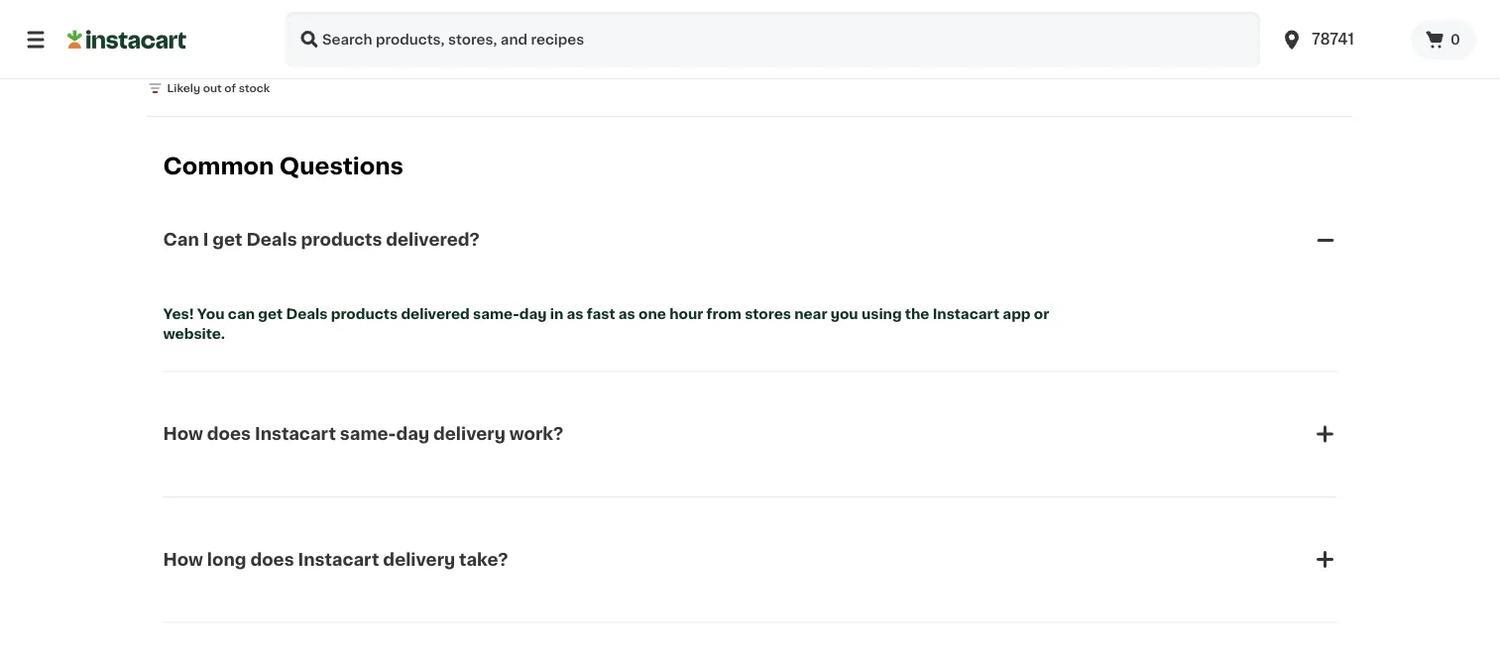 Task type: describe. For each thing, give the bounding box(es) containing it.
products inside "yes! you can get deals products delivered same-day in as fast as one hour from stores near you using the instacart app or website."
[[331, 307, 398, 321]]

flight
[[177, 24, 216, 38]]

0 vertical spatial delivery
[[434, 426, 506, 443]]

of
[[224, 83, 236, 94]]

products inside dropdown button
[[301, 231, 382, 248]]

how long does instacart delivery take? button
[[163, 524, 1338, 596]]

how for how does instacart same-day delivery work?
[[163, 426, 203, 443]]

1 vertical spatial does
[[250, 552, 294, 569]]

can
[[163, 231, 199, 248]]

work?
[[510, 426, 564, 443]]

common questions
[[163, 155, 404, 178]]

from
[[707, 307, 742, 321]]

0 vertical spatial does
[[207, 426, 251, 443]]

take?
[[459, 552, 508, 569]]

instacart logo image
[[67, 28, 186, 52]]

fast
[[587, 307, 616, 321]]

0
[[1451, 33, 1461, 47]]

out
[[203, 83, 222, 94]]

delivered?
[[386, 231, 480, 248]]

likely out of stock
[[167, 83, 270, 94]]

1 as from the left
[[567, 307, 584, 321]]

you
[[831, 307, 859, 321]]

hour
[[670, 307, 704, 321]]

using
[[862, 307, 902, 321]]

78741
[[1312, 32, 1355, 47]]

yes!
[[163, 307, 194, 321]]

get inside dropdown button
[[213, 231, 243, 248]]

how does instacart same-day delivery work?
[[163, 426, 564, 443]]

can i get deals products delivered?
[[163, 231, 480, 248]]

how for how long does instacart delivery take?
[[163, 552, 203, 569]]

top
[[147, 24, 173, 38]]

2 vertical spatial instacart
[[298, 552, 379, 569]]

delivered
[[401, 307, 470, 321]]



Task type: vqa. For each thing, say whether or not it's contained in the screenshot.
How
yes



Task type: locate. For each thing, give the bounding box(es) containing it.
1 horizontal spatial as
[[619, 307, 636, 321]]

how does instacart same-day delivery work? button
[[163, 399, 1338, 470]]

2 78741 button from the left
[[1281, 12, 1400, 67]]

or
[[1034, 307, 1050, 321]]

0 horizontal spatial as
[[567, 307, 584, 321]]

long
[[207, 552, 246, 569]]

1 how from the top
[[163, 426, 203, 443]]

products
[[301, 231, 382, 248], [331, 307, 398, 321]]

the
[[905, 307, 930, 321]]

instacart
[[933, 307, 1000, 321], [255, 426, 336, 443], [298, 552, 379, 569]]

sheets
[[165, 63, 203, 74]]

delivery left work?
[[434, 426, 506, 443]]

1 horizontal spatial same-
[[473, 307, 519, 321]]

0 vertical spatial how
[[163, 426, 203, 443]]

delivery left "take?"
[[383, 552, 455, 569]]

1 78741 button from the left
[[1269, 12, 1412, 67]]

stores
[[745, 307, 791, 321]]

get right the i
[[213, 231, 243, 248]]

how
[[163, 426, 203, 443], [163, 552, 203, 569]]

deals right can
[[286, 307, 328, 321]]

same-
[[473, 307, 519, 321], [340, 426, 396, 443]]

website.
[[163, 327, 225, 341]]

as left "one"
[[619, 307, 636, 321]]

near
[[795, 307, 828, 321]]

deals
[[246, 231, 297, 248], [286, 307, 328, 321]]

one
[[639, 307, 666, 321]]

delivery
[[434, 426, 506, 443], [383, 552, 455, 569]]

0 horizontal spatial day
[[396, 426, 430, 443]]

2 as from the left
[[619, 307, 636, 321]]

1 vertical spatial instacart
[[255, 426, 336, 443]]

Search field
[[286, 12, 1261, 67]]

products down questions
[[301, 231, 382, 248]]

60
[[147, 63, 162, 74]]

0 vertical spatial get
[[213, 231, 243, 248]]

as right in
[[567, 307, 584, 321]]

top flight memo book 60 sheets
[[147, 24, 263, 74]]

does
[[207, 426, 251, 443], [250, 552, 294, 569]]

1 horizontal spatial get
[[258, 307, 283, 321]]

can
[[228, 307, 255, 321]]

1 vertical spatial day
[[396, 426, 430, 443]]

app
[[1003, 307, 1031, 321]]

same- inside the how does instacart same-day delivery work? dropdown button
[[340, 426, 396, 443]]

0 vertical spatial deals
[[246, 231, 297, 248]]

instacart inside "yes! you can get deals products delivered same-day in as fast as one hour from stores near you using the instacart app or website."
[[933, 307, 1000, 321]]

yes! you can get deals products delivered same-day in as fast as one hour from stores near you using the instacart app or website.
[[163, 307, 1053, 341]]

get right can
[[258, 307, 283, 321]]

None search field
[[286, 12, 1261, 67]]

common
[[163, 155, 274, 178]]

i
[[203, 231, 209, 248]]

in
[[550, 307, 564, 321]]

day
[[519, 307, 547, 321], [396, 426, 430, 443]]

0 vertical spatial day
[[519, 307, 547, 321]]

deals inside "yes! you can get deals products delivered same-day in as fast as one hour from stores near you using the instacart app or website."
[[286, 307, 328, 321]]

0 horizontal spatial get
[[213, 231, 243, 248]]

1 vertical spatial delivery
[[383, 552, 455, 569]]

1 vertical spatial how
[[163, 552, 203, 569]]

same- inside "yes! you can get deals products delivered same-day in as fast as one hour from stores near you using the instacart app or website."
[[473, 307, 519, 321]]

how long does instacart delivery take?
[[163, 552, 508, 569]]

0 vertical spatial same-
[[473, 307, 519, 321]]

can i get deals products delivered? button
[[163, 204, 1338, 276]]

book
[[147, 44, 183, 58]]

1 vertical spatial deals
[[286, 307, 328, 321]]

get inside "yes! you can get deals products delivered same-day in as fast as one hour from stores near you using the instacart app or website."
[[258, 307, 283, 321]]

1 horizontal spatial day
[[519, 307, 547, 321]]

questions
[[279, 155, 404, 178]]

deals inside dropdown button
[[246, 231, 297, 248]]

day inside "yes! you can get deals products delivered same-day in as fast as one hour from stores near you using the instacart app or website."
[[519, 307, 547, 321]]

1 vertical spatial products
[[331, 307, 398, 321]]

you
[[197, 307, 225, 321]]

memo
[[219, 24, 263, 38]]

as
[[567, 307, 584, 321], [619, 307, 636, 321]]

1 vertical spatial get
[[258, 307, 283, 321]]

1 vertical spatial same-
[[340, 426, 396, 443]]

0 vertical spatial products
[[301, 231, 382, 248]]

2 how from the top
[[163, 552, 203, 569]]

products left delivered
[[331, 307, 398, 321]]

0 button
[[1412, 20, 1477, 60]]

deals right the i
[[246, 231, 297, 248]]

stock
[[239, 83, 270, 94]]

78741 button
[[1269, 12, 1412, 67], [1281, 12, 1400, 67]]

0 vertical spatial instacart
[[933, 307, 1000, 321]]

get
[[213, 231, 243, 248], [258, 307, 283, 321]]

0 horizontal spatial same-
[[340, 426, 396, 443]]

day inside dropdown button
[[396, 426, 430, 443]]

$0.95 original price: $1.99 element
[[147, 0, 284, 21]]

likely
[[167, 83, 200, 94]]



